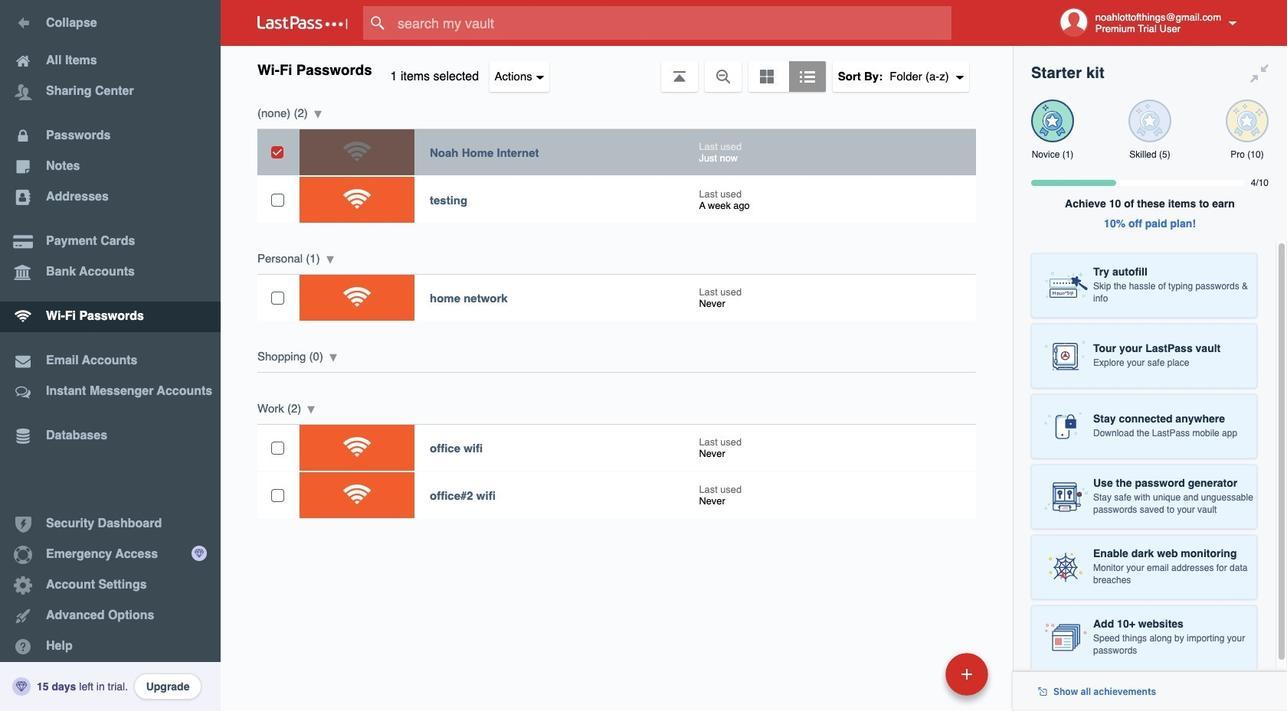 Task type: locate. For each thing, give the bounding box(es) containing it.
new item element
[[840, 653, 994, 697]]

main navigation navigation
[[0, 0, 221, 712]]

Search search field
[[363, 6, 976, 40]]



Task type: describe. For each thing, give the bounding box(es) containing it.
search my vault text field
[[363, 6, 976, 40]]

vault options navigation
[[221, 46, 1013, 92]]

lastpass image
[[258, 16, 348, 30]]

new item navigation
[[840, 649, 998, 712]]



Task type: vqa. For each thing, say whether or not it's contained in the screenshot.
alert
no



